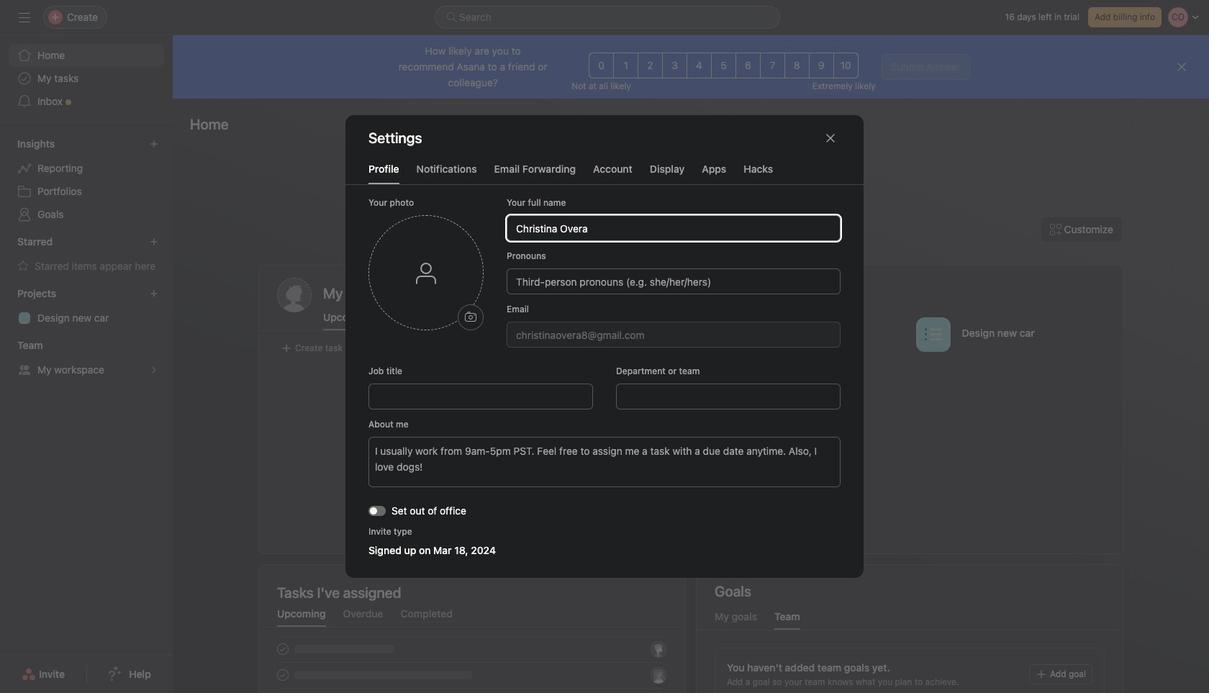 Task type: describe. For each thing, give the bounding box(es) containing it.
dismiss image
[[1176, 61, 1188, 73]]

global element
[[0, 35, 173, 122]]

starred element
[[0, 229, 173, 281]]

upload new photo image
[[465, 312, 477, 323]]

Third-person pronouns (e.g. she/her/hers) text field
[[507, 269, 841, 294]]

I usually work from 9am-5pm PST. Feel free to assign me a task with a due date anytime. Also, I love dogs! text field
[[369, 437, 841, 487]]

projects element
[[0, 281, 173, 333]]



Task type: locate. For each thing, give the bounding box(es) containing it.
None text field
[[507, 215, 841, 241], [507, 322, 841, 348], [369, 384, 593, 410], [507, 215, 841, 241], [507, 322, 841, 348], [369, 384, 593, 410]]

option group
[[589, 53, 859, 78]]

switch
[[369, 506, 386, 516]]

add profile photo image
[[277, 278, 312, 312]]

settings tab list
[[346, 161, 864, 185]]

None text field
[[616, 384, 841, 410]]

None radio
[[614, 53, 639, 78], [638, 53, 663, 78], [662, 53, 688, 78], [687, 53, 712, 78], [711, 53, 736, 78], [760, 53, 785, 78], [785, 53, 810, 78], [809, 53, 834, 78], [834, 53, 859, 78], [614, 53, 639, 78], [638, 53, 663, 78], [662, 53, 688, 78], [687, 53, 712, 78], [711, 53, 736, 78], [760, 53, 785, 78], [785, 53, 810, 78], [809, 53, 834, 78], [834, 53, 859, 78]]

close this dialog image
[[825, 132, 837, 144]]

insights element
[[0, 131, 173, 229]]

None radio
[[589, 53, 614, 78], [736, 53, 761, 78], [589, 53, 614, 78], [736, 53, 761, 78]]

teams element
[[0, 333, 173, 384]]

hide sidebar image
[[19, 12, 30, 23]]

list box
[[435, 6, 780, 29]]

dialog
[[346, 115, 864, 578]]

list image
[[925, 326, 942, 343]]



Task type: vqa. For each thing, say whether or not it's contained in the screenshot.
Upload new photo on the top left of page
yes



